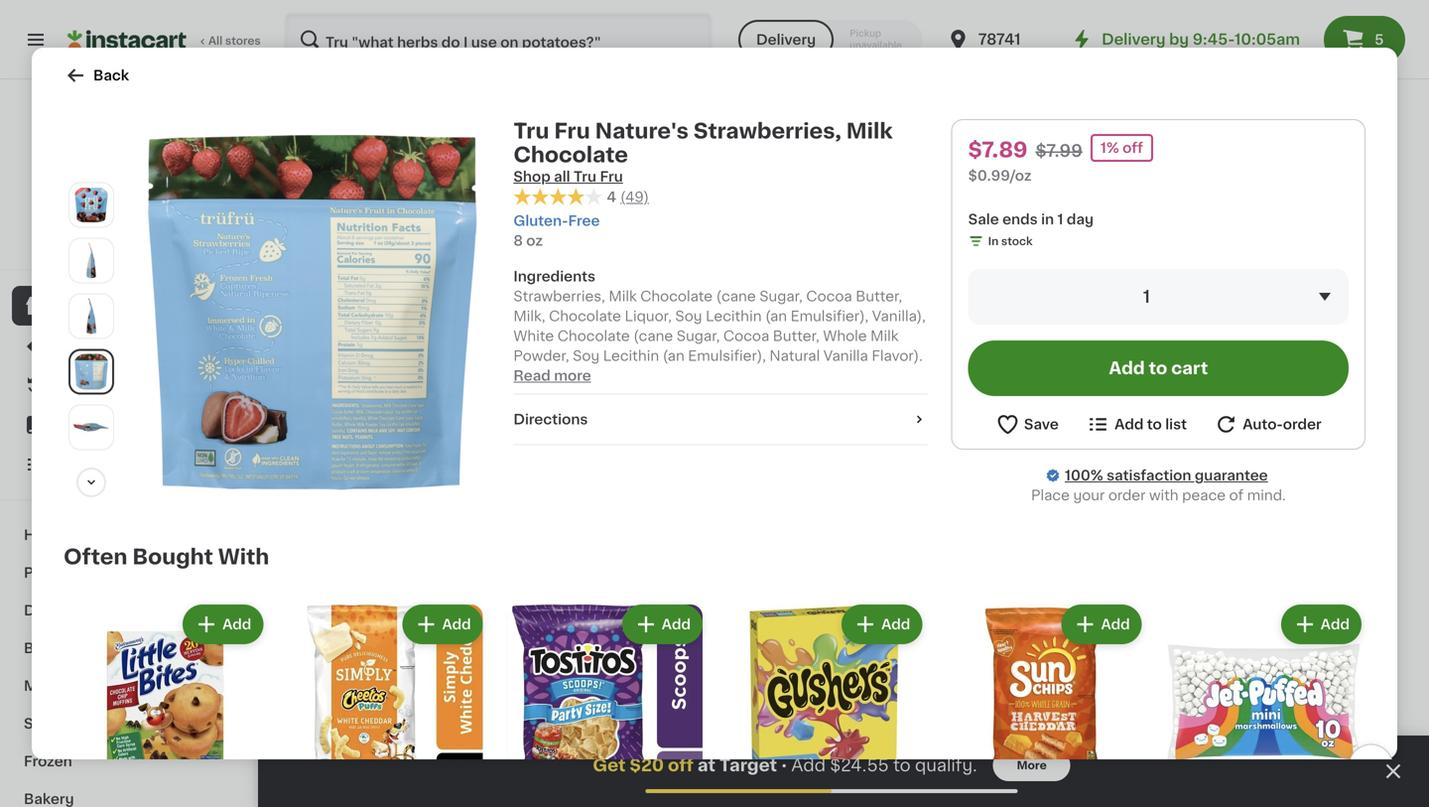 Task type: vqa. For each thing, say whether or not it's contained in the screenshot.
Meat & Seafood
yes



Task type: locate. For each thing, give the bounding box(es) containing it.
0 vertical spatial soy
[[675, 309, 702, 323]]

off inside treatment tracker modal dialog
[[668, 757, 694, 774]]

free down tru
[[568, 214, 600, 228]]

1 horizontal spatial 100%
[[1065, 469, 1104, 482]]

$ up save
[[1040, 396, 1048, 407]]

$
[[302, 396, 309, 407], [1040, 396, 1048, 407], [1225, 396, 1232, 407]]

3 $ from the left
[[1225, 396, 1232, 407]]

0 horizontal spatial original
[[482, 441, 537, 455]]

strawberries, inside tru fru nature's strawberries, milk chocolate
[[667, 441, 759, 455]]

read
[[514, 369, 551, 383]]

1 horizontal spatial delivery
[[1102, 32, 1166, 47]]

0 vertical spatial (cane
[[716, 290, 756, 303]]

1 vertical spatial oz
[[1236, 461, 1249, 472]]

1 horizontal spatial off
[[1123, 141, 1143, 155]]

delivery left by
[[1102, 32, 1166, 47]]

gluten- inside the 'gluten-free 8 oz'
[[514, 214, 568, 228]]

2 horizontal spatial cocoa
[[881, 32, 927, 46]]

gluten-
[[514, 214, 568, 228], [1038, 373, 1081, 384]]

treatment tracker modal dialog
[[258, 736, 1429, 807]]

buy
[[56, 378, 84, 392]]

advanced
[[1036, 32, 1106, 46]]

1 horizontal spatial original
[[1287, 421, 1341, 435]]

4
[[607, 190, 616, 204], [1232, 395, 1247, 416]]

& left the candy
[[79, 717, 91, 731]]

milk up the liquor,
[[609, 290, 637, 303]]

delivery down gift-
[[756, 33, 816, 47]]

1 horizontal spatial free
[[1081, 373, 1106, 384]]

miss
[[895, 12, 928, 26]]

1 horizontal spatial $
[[1040, 396, 1048, 407]]

$7.89 original price: $7.99 element
[[667, 393, 836, 418]]

1 99 from the left
[[334, 396, 349, 407]]

0 horizontal spatial oz
[[526, 234, 543, 248]]

0 horizontal spatial nature's
[[595, 121, 689, 141]]

fru for tru fru nature's strawberries, milk chocolate shop all tru fru
[[554, 121, 590, 141]]

ingredients strawberries, milk chocolate (cane sugar, cocoa butter, milk, chocolate liquor, soy lecithin (an emulsifier), vanilla), white chocolate (cane sugar, cocoa butter, whole milk powder, soy lecithin (an emulsifier), natural vanilla flavor). read more
[[514, 270, 926, 383]]

to right $24.55
[[893, 757, 911, 774]]

2 horizontal spatial $
[[1225, 396, 1232, 407]]

delivery for delivery
[[756, 33, 816, 47]]

valley
[[903, 421, 944, 435]]

100% satisfaction guarantee link
[[1065, 466, 1268, 485]]

crackers down stacks
[[540, 441, 602, 455]]

& for meat & seafood
[[64, 679, 76, 693]]

2 good from the left
[[1221, 12, 1260, 26]]

1 vertical spatial with
[[218, 546, 269, 567]]

0 horizontal spatial $
[[302, 396, 309, 407]]

crest 3d white advanced radiant mint, toothpaste
[[1036, 12, 1202, 66]]

cocoa up "vanilla"
[[806, 290, 852, 303]]

strawberries, down (193)
[[694, 121, 842, 141]]

$ up frito
[[302, 396, 309, 407]]

1 vertical spatial target
[[720, 757, 777, 774]]

$ inside $ 4 89
[[1225, 396, 1232, 407]]

0 horizontal spatial 99
[[334, 396, 349, 407]]

1 horizontal spatial mix
[[931, 32, 955, 46]]

emulsifier),
[[791, 309, 869, 323], [688, 349, 766, 363]]

0 horizontal spatial white
[[514, 329, 554, 343]]

1 vertical spatial 100%
[[1065, 469, 1104, 482]]

strawberries, down ingredients
[[514, 290, 605, 303]]

soy up more
[[573, 349, 600, 363]]

1 horizontal spatial butter,
[[856, 290, 903, 303]]

1 horizontal spatial (an
[[765, 309, 787, 323]]

0 horizontal spatial more
[[1017, 760, 1047, 771]]

0 horizontal spatial sugar,
[[677, 329, 720, 343]]

quesadilla
[[1221, 91, 1295, 105]]

nature's inside tru fru nature's strawberries, milk chocolate
[[718, 421, 776, 435]]

2 crackers from the left
[[1272, 441, 1335, 455]]

gather inside good & gather mexican-style monterey jack, cheddar, queso quesadilla & asadero classic cheeses
[[1278, 12, 1326, 26]]

milk inside market pantry whole vitamin d milk
[[553, 32, 581, 46]]

sugar, up natural
[[760, 290, 803, 303]]

3
[[1048, 395, 1061, 416]]

lecithin down the liquor,
[[603, 349, 659, 363]]

0 vertical spatial emulsifier),
[[791, 309, 869, 323]]

tru down d
[[514, 121, 549, 141]]

crest
[[1036, 12, 1075, 26]]

1 horizontal spatial oz
[[1045, 499, 1058, 510]]

order right premium
[[1283, 417, 1322, 431]]

white up radiant
[[1102, 12, 1143, 26]]

to left list
[[1147, 417, 1162, 431]]

satisfaction down pricing
[[84, 241, 150, 252]]

satisfaction inside button
[[84, 241, 150, 252]]

1 horizontal spatial 99
[[1063, 396, 1079, 407]]

0 horizontal spatial satisfaction
[[84, 241, 150, 252]]

portions
[[1100, 421, 1158, 435]]

2 gather from the left
[[1278, 12, 1326, 26]]

1 good from the left
[[298, 12, 337, 26]]

1 vertical spatial gluten-
[[1038, 373, 1081, 384]]

1 horizontal spatial white
[[1102, 12, 1143, 26]]

1 vertical spatial guarantee
[[1195, 469, 1268, 482]]

gather
[[355, 12, 403, 26], [1278, 12, 1326, 26]]

99 inside $ 3 99
[[1063, 396, 1079, 407]]

strawberries, for tru fru nature's strawberries, milk chocolate shop all tru fru
[[694, 121, 842, 141]]

save button
[[996, 412, 1059, 437]]

4 left '89'
[[1232, 395, 1247, 416]]

off left at
[[668, 757, 694, 774]]

1 up add to cart
[[1143, 288, 1150, 305]]

get
[[593, 757, 626, 774]]

guarantee down policy
[[153, 241, 210, 252]]

soy right the liquor,
[[675, 309, 702, 323]]

spend
[[1223, 483, 1259, 494]]

& for good & gather purified drinking water
[[340, 12, 351, 26]]

oz
[[526, 234, 543, 248], [1236, 461, 1249, 472], [1045, 499, 1058, 510]]

$ inside $ 3 99
[[1040, 396, 1048, 407]]

good inside good & gather mexican-style monterey jack, cheddar, queso quesadilla & asadero classic cheeses
[[1221, 12, 1260, 26]]

1 vertical spatial free
[[1081, 373, 1106, 384]]

tru down $7.89 original price: $7.99 'element'
[[667, 421, 689, 435]]

0 horizontal spatial tru
[[514, 121, 549, 141]]

guarantee up spend
[[1195, 469, 1268, 482]]

(cane down ingredients button
[[716, 290, 756, 303]]

nature's down $7.89 original price: $7.99 'element'
[[718, 421, 776, 435]]

free inside item carousel 'region'
[[1081, 373, 1106, 384]]

$7.89 $7.99
[[969, 139, 1083, 160]]

1 vertical spatial nature's
[[718, 421, 776, 435]]

0 vertical spatial gluten-
[[514, 214, 568, 228]]

4 (49)
[[607, 190, 649, 204]]

often bought with
[[64, 546, 269, 567]]

0 horizontal spatial emulsifier),
[[688, 349, 766, 363]]

0 vertical spatial order
[[1283, 417, 1322, 431]]

original down ritz on the left of page
[[482, 441, 537, 455]]

granola
[[965, 441, 1019, 455]]

order inside button
[[1283, 417, 1322, 431]]

1 horizontal spatial 4
[[1232, 395, 1247, 416]]

0 vertical spatial nature's
[[595, 121, 689, 141]]

1 horizontal spatial cocoa
[[806, 290, 852, 303]]

lecithin
[[706, 309, 762, 323], [603, 349, 659, 363]]

chocolate inside tru fru nature's strawberries, milk chocolate
[[667, 461, 739, 475]]

$ inside $ 12 99
[[302, 396, 309, 407]]

product group containing 4
[[1221, 216, 1390, 514]]

chocolate up the 78741 at the right top
[[931, 12, 1003, 26]]

99 right 12
[[334, 396, 349, 407]]

0 vertical spatial guarantee
[[153, 241, 210, 252]]

1 horizontal spatial nature's
[[718, 421, 776, 435]]

whole up "vanilla"
[[823, 329, 867, 343]]

straws
[[1143, 441, 1191, 455]]

1 vertical spatial tru
[[667, 421, 689, 435]]

delivery inside button
[[756, 33, 816, 47]]

milk down "marshmallows"
[[846, 121, 893, 141]]

more household tru fru nature's strawberries, milk chocolate angle_back image
[[135, 135, 490, 490]]

emulsifier), up "vanilla"
[[791, 309, 869, 323]]

& left the eggs
[[66, 604, 77, 617]]

0 horizontal spatial gluten-
[[514, 214, 568, 228]]

1 horizontal spatial 1
[[1143, 288, 1150, 305]]

shop
[[514, 170, 551, 184], [56, 299, 93, 313]]

white inside "ingredients strawberries, milk chocolate (cane sugar, cocoa butter, milk, chocolate liquor, soy lecithin (an emulsifier), vanilla), white chocolate (cane sugar, cocoa butter, whole milk powder, soy lecithin (an emulsifier), natural vanilla flavor). read more"
[[514, 329, 554, 343]]

liquid i.v. fueling life's adventures image
[[315, 613, 359, 658]]

nature's for tru fru nature's strawberries, milk chocolate
[[718, 421, 776, 435]]

to left cart
[[1149, 360, 1168, 377]]

target link
[[83, 103, 170, 214]]

0 horizontal spatial lecithin
[[603, 349, 659, 363]]

add to cart button
[[969, 340, 1349, 396]]

0 horizontal spatial good
[[298, 12, 337, 26]]

off right 1%
[[1123, 141, 1143, 155]]

0 vertical spatial sugar,
[[760, 290, 803, 303]]

swiss miss chocolate hot cocoa mix with marshmallows
[[852, 12, 1003, 66]]

fru inside tru fru nature's strawberries, milk chocolate shop all tru fru
[[554, 121, 590, 141]]

ingredients button
[[514, 267, 928, 287]]

18
[[298, 459, 310, 470]]

tru inside tru fru nature's strawberries, milk chocolate
[[667, 421, 689, 435]]

1 vertical spatial cocoa
[[806, 290, 852, 303]]

1 horizontal spatial with
[[959, 32, 991, 46]]

stacks
[[555, 421, 602, 435]]

$ left '89'
[[1225, 396, 1232, 407]]

spend $20, save $5 see eligible items
[[1221, 483, 1333, 512]]

0 horizontal spatial gather
[[355, 12, 403, 26]]

fru inside tru fru nature's strawberries, milk chocolate
[[692, 421, 715, 435]]

gather for drinking
[[355, 12, 403, 26]]

0 vertical spatial oz
[[526, 234, 543, 248]]

satisfaction up place your order with peace of mind.
[[1107, 469, 1192, 482]]

tape,
[[720, 12, 757, 26]]

nature's up fru
[[595, 121, 689, 141]]

100% inside button
[[51, 241, 81, 252]]

white down 'milk,'
[[514, 329, 554, 343]]

2 vertical spatial strawberries,
[[667, 441, 759, 455]]

charged
[[499, 615, 594, 636]]

milk inside tru fru nature's strawberries, milk chocolate shop all tru fru
[[846, 121, 893, 141]]

in stock
[[988, 236, 1033, 247]]

wrap
[[793, 12, 829, 26]]

0 vertical spatial 100%
[[51, 241, 81, 252]]

(49) button
[[620, 187, 649, 207]]

nsored
[[389, 643, 429, 654]]

with inside 'swiss miss chocolate hot cocoa mix with marshmallows'
[[959, 32, 991, 46]]

chocolate up the liquor,
[[641, 290, 713, 303]]

& right the meat
[[64, 679, 76, 693]]

0 horizontal spatial view
[[67, 221, 94, 232]]

1 horizontal spatial target
[[720, 757, 777, 774]]

(cane down the liquor,
[[634, 329, 673, 343]]

1 horizontal spatial guarantee
[[1195, 469, 1268, 482]]

& for snacks & candy
[[79, 717, 91, 731]]

0 horizontal spatial mix
[[407, 421, 432, 435]]

mix up "marshmallows"
[[931, 32, 955, 46]]

gift-
[[761, 12, 793, 26]]

service type group
[[739, 20, 923, 60]]

1 vertical spatial mix
[[407, 421, 432, 435]]

tru for tru fru nature's strawberries, milk chocolate shop all tru fru
[[514, 121, 549, 141]]

sugar, down ingredients button
[[677, 329, 720, 343]]

1 vertical spatial whole
[[823, 329, 867, 343]]

radiant
[[1110, 32, 1164, 46]]

butter,
[[856, 290, 903, 303], [773, 329, 820, 343]]

item carousel region
[[298, 144, 1390, 580], [36, 593, 1394, 807], [812, 674, 1429, 807]]

1 gather from the left
[[355, 12, 403, 26]]

1 horizontal spatial shop
[[514, 170, 551, 184]]

0 horizontal spatial free
[[568, 214, 600, 228]]

crackers down auto-order
[[1272, 441, 1335, 455]]

0 vertical spatial to
[[1149, 360, 1168, 377]]

0 vertical spatial snacks
[[298, 154, 378, 175]]

oz right 8
[[526, 234, 543, 248]]

0 vertical spatial fru
[[554, 121, 590, 141]]

gluten- inside item carousel 'region'
[[1038, 373, 1081, 384]]

to
[[1149, 360, 1168, 377], [1147, 417, 1162, 431], [893, 757, 911, 774]]

free left vegan
[[1081, 373, 1106, 384]]

chocolate down directions button
[[667, 461, 739, 475]]

0 horizontal spatial fru
[[554, 121, 590, 141]]

1 vertical spatial snacks
[[24, 717, 76, 731]]

1 $ from the left
[[302, 396, 309, 407]]

0 vertical spatial 4
[[607, 190, 616, 204]]

shop up deals
[[56, 299, 93, 313]]

fru for tru fru nature's strawberries, milk chocolate
[[692, 421, 715, 435]]

to for list
[[1147, 417, 1162, 431]]

product group containing crest 3d white advanced radiant mint, toothpaste
[[1036, 0, 1205, 121]]

1
[[1058, 212, 1064, 226], [1143, 288, 1150, 305]]

strawberries, down directions button
[[667, 441, 759, 455]]

1%
[[1101, 141, 1120, 155]]

100% satisfaction guarantee up with
[[1065, 469, 1268, 482]]

0 horizontal spatial 1
[[1058, 212, 1064, 226]]

2 $ from the left
[[1040, 396, 1048, 407]]

good up mexican-
[[1221, 12, 1260, 26]]

(an up natural
[[765, 309, 787, 323]]

cocoa up "marshmallows"
[[881, 32, 927, 46]]

0 vertical spatial view
[[67, 221, 94, 232]]

7 oz
[[1036, 499, 1058, 510]]

butter, up vanilla),
[[856, 290, 903, 303]]

5
[[1375, 33, 1384, 47]]

order left with
[[1109, 488, 1146, 502]]

gather inside good & gather purified drinking water
[[355, 12, 403, 26]]

pricing
[[97, 221, 136, 232]]

5 button
[[1324, 16, 1406, 64]]

whole right pantry
[[584, 12, 628, 26]]

all
[[208, 35, 223, 46]]

salt
[[1066, 461, 1093, 475]]

100% up the your
[[1065, 469, 1104, 482]]

vegan
[[1114, 373, 1150, 384]]

snacks for snacks & candy
[[24, 717, 76, 731]]

milk down pantry
[[553, 32, 581, 46]]

oz inside the 'gluten-free 8 oz'
[[526, 234, 543, 248]]

&
[[340, 12, 351, 26], [1263, 12, 1275, 26], [1298, 91, 1309, 105], [66, 604, 77, 617], [64, 679, 76, 693], [79, 717, 91, 731]]

2 vertical spatial cocoa
[[724, 329, 770, 343]]

(193)
[[741, 34, 768, 45]]

99 right 3
[[1063, 396, 1079, 407]]

deals link
[[12, 326, 241, 365]]

lists
[[56, 458, 90, 472]]

99 inside $ 12 99
[[334, 396, 349, 407]]

milk down $7.89 original price: $7.99 'element'
[[762, 441, 791, 455]]

tru fru nature's strawberries, milk chocolate
[[667, 421, 791, 475]]

market pantry whole vitamin d milk button
[[482, 0, 651, 65]]

gluten- for gluten-free vegan
[[1038, 373, 1081, 384]]

0 horizontal spatial 100% satisfaction guarantee
[[51, 241, 210, 252]]

gather up water
[[355, 12, 403, 26]]

fru up all
[[554, 121, 590, 141]]

3d
[[1078, 12, 1098, 26]]

fresh
[[513, 421, 551, 435]]

whole inside "ingredients strawberries, milk chocolate (cane sugar, cocoa butter, milk, chocolate liquor, soy lecithin (an emulsifier), vanilla), white chocolate (cane sugar, cocoa butter, whole milk powder, soy lecithin (an emulsifier), natural vanilla flavor). read more"
[[823, 329, 867, 343]]

bought
[[132, 546, 213, 567]]

satisfaction
[[84, 241, 150, 252], [1107, 469, 1192, 482]]

100% down enlarge more household tru fru nature's strawberries, milk chocolate hero (opens in a new tab) image
[[51, 241, 81, 252]]

4 down fru
[[607, 190, 616, 204]]

shop left all
[[514, 170, 551, 184]]

0 vertical spatial shop
[[514, 170, 551, 184]]

•
[[781, 757, 788, 773]]

gather up style
[[1278, 12, 1326, 26]]

2 99 from the left
[[1063, 396, 1079, 407]]

& up 'drinking'
[[340, 12, 351, 26]]

$24.55
[[830, 757, 889, 774]]

product group containing 12
[[298, 216, 467, 473]]

(an down the liquor,
[[663, 349, 685, 363]]

strawberries, inside tru fru nature's strawberries, milk chocolate shop all tru fru
[[694, 121, 842, 141]]

tru inside tru fru nature's strawberries, milk chocolate shop all tru fru
[[514, 121, 549, 141]]

& for dairy & eggs
[[66, 604, 77, 617]]

add inside add to cart button
[[1109, 360, 1145, 377]]

view more
[[1254, 627, 1345, 644]]

tru for tru fru nature's strawberries, milk chocolate
[[667, 421, 689, 435]]

all stores link
[[68, 12, 262, 68]]

0 vertical spatial satisfaction
[[84, 241, 150, 252]]

cocoa down ingredients button
[[724, 329, 770, 343]]

gluten- up $ 3 99
[[1038, 373, 1081, 384]]

fru down $7.89 original price: $7.99 'element'
[[692, 421, 715, 435]]

ingredients
[[514, 270, 596, 284]]

gluten-free 8 oz
[[514, 214, 600, 248]]

None search field
[[284, 12, 713, 68]]

(49)
[[620, 190, 649, 204]]

0 horizontal spatial order
[[1109, 488, 1146, 502]]

oz right 16
[[1236, 461, 1249, 472]]

100% satisfaction guarantee down view pricing policy link
[[51, 241, 210, 252]]

& up 10:05am
[[1263, 12, 1275, 26]]

1 right the in
[[1058, 212, 1064, 226]]

chocolate
[[931, 12, 1003, 26], [514, 144, 628, 165], [641, 290, 713, 303], [549, 309, 621, 323], [558, 329, 630, 343], [667, 461, 739, 475]]

white inside crest 3d white advanced radiant mint, toothpaste
[[1102, 12, 1143, 26]]

1 vertical spatial more
[[1017, 760, 1047, 771]]

d
[[538, 32, 550, 46]]

gluten- up 8
[[514, 214, 568, 228]]

emulsifier), up $7.89 original price: $7.99 'element'
[[688, 349, 766, 363]]

nature's inside tru fru nature's strawberries, milk chocolate shop all tru fru
[[595, 121, 689, 141]]

0 horizontal spatial shop
[[56, 299, 93, 313]]

target left •
[[720, 757, 777, 774]]

oz right '7'
[[1045, 499, 1058, 510]]

0 vertical spatial whole
[[584, 12, 628, 26]]

free inside the 'gluten-free 8 oz'
[[568, 214, 600, 228]]

0 horizontal spatial crackers
[[540, 441, 602, 455]]

enlarge more household tru fru nature's strawberries, milk chocolate angle_back (opens in a new tab) image
[[73, 354, 109, 390]]

more
[[1300, 627, 1345, 644], [1017, 760, 1047, 771]]

good up 'drinking'
[[298, 12, 337, 26]]

list
[[1166, 417, 1187, 431]]

1 horizontal spatial 100% satisfaction guarantee
[[1065, 469, 1268, 482]]

shop inside tru fru nature's strawberries, milk chocolate shop all tru fru
[[514, 170, 551, 184]]

flavor
[[362, 421, 404, 435]]

order
[[1283, 417, 1322, 431], [1109, 488, 1146, 502]]

0 horizontal spatial whole
[[584, 12, 628, 26]]

snacks inside item carousel 'region'
[[298, 154, 378, 175]]

chocolate up all
[[514, 144, 628, 165]]

snacks for snacks
[[298, 154, 378, 175]]

0 horizontal spatial snacks
[[24, 717, 76, 731]]

1 horizontal spatial fru
[[692, 421, 715, 435]]

dairy & eggs link
[[12, 592, 241, 629]]

snacks & candy
[[24, 717, 141, 731]]

product group
[[1036, 0, 1205, 121], [298, 216, 467, 473], [482, 216, 651, 533], [852, 216, 1020, 572], [1221, 216, 1390, 514], [64, 601, 267, 807], [283, 601, 487, 807], [503, 601, 707, 807], [723, 601, 926, 807], [942, 601, 1146, 807], [1162, 601, 1366, 807], [829, 674, 985, 807], [993, 674, 1149, 807], [1156, 674, 1312, 807]]

& inside good & gather purified drinking water
[[340, 12, 351, 26]]

99 for 12
[[334, 396, 349, 407]]

1 crackers from the left
[[540, 441, 602, 455]]

mix right flavor at the bottom left of the page
[[407, 421, 432, 435]]

7
[[1036, 499, 1043, 510]]

0 vertical spatial (an
[[765, 309, 787, 323]]

vitamin
[[482, 32, 535, 46]]

nature valley oats 'n honey crunchy granola bars
[[852, 421, 1019, 475]]

10:05am
[[1235, 32, 1300, 47]]

chocolate inside 'swiss miss chocolate hot cocoa mix with marshmallows'
[[931, 12, 1003, 26]]

target up view pricing policy link
[[104, 198, 149, 211]]

1 horizontal spatial view
[[1254, 627, 1296, 644]]

1 field
[[969, 269, 1349, 325]]

0 horizontal spatial cocoa
[[724, 329, 770, 343]]

view for view more
[[1254, 627, 1296, 644]]

0 horizontal spatial target
[[104, 198, 149, 211]]

0 vertical spatial cocoa
[[881, 32, 927, 46]]

original right auto-
[[1287, 421, 1341, 435]]

1 vertical spatial to
[[1147, 417, 1162, 431]]

& up cheeses at top right
[[1298, 91, 1309, 105]]

1 horizontal spatial tru
[[667, 421, 689, 435]]

of
[[1230, 488, 1244, 502]]

lecithin down ingredients button
[[706, 309, 762, 323]]

$12.99 original price: $14.99 element
[[298, 393, 467, 418]]

good inside good & gather purified drinking water
[[298, 12, 337, 26]]

0 vertical spatial 100% satisfaction guarantee
[[51, 241, 210, 252]]

butter, up natural
[[773, 329, 820, 343]]



Task type: describe. For each thing, give the bounding box(es) containing it.
whole inside market pantry whole vitamin d milk
[[584, 12, 628, 26]]

toothpaste
[[1036, 52, 1115, 66]]

back button
[[64, 64, 129, 87]]

add inside treatment tracker modal dialog
[[792, 757, 826, 774]]

ritz
[[482, 421, 509, 435]]

0 vertical spatial lecithin
[[706, 309, 762, 323]]

milk,
[[514, 309, 546, 323]]

cheeses
[[1275, 111, 1337, 125]]

1 vertical spatial satisfaction
[[1107, 469, 1192, 482]]

candy
[[94, 717, 141, 731]]

add inside add to list button
[[1115, 417, 1144, 431]]

chocolate up more
[[558, 329, 630, 343]]

more
[[554, 369, 591, 383]]

mind.
[[1247, 488, 1286, 502]]

0 vertical spatial 1
[[1058, 212, 1064, 226]]

1 vertical spatial butter,
[[773, 329, 820, 343]]

chocolate inside tru fru nature's strawberries, milk chocolate shop all tru fru
[[514, 144, 628, 165]]

bars
[[852, 461, 883, 475]]

good for good & gather purified drinking water
[[298, 12, 337, 26]]

guarantee inside button
[[153, 241, 210, 252]]

2 vertical spatial oz
[[1045, 499, 1058, 510]]

crackers inside ritz fresh stacks original crackers
[[540, 441, 602, 455]]

produce
[[24, 566, 84, 580]]

1 vertical spatial 100% satisfaction guarantee
[[1065, 469, 1268, 482]]

add to cart
[[1109, 360, 1208, 377]]

view for view pricing policy
[[67, 221, 94, 232]]

sensible
[[1036, 421, 1096, 435]]

0 vertical spatial more
[[1300, 627, 1345, 644]]

free for gluten-free vegan
[[1081, 373, 1106, 384]]

1 vertical spatial sugar,
[[677, 329, 720, 343]]

deals
[[56, 339, 96, 352]]

stores
[[225, 35, 261, 46]]

target inside 'link'
[[104, 198, 149, 211]]

milk up flavor).
[[871, 329, 899, 343]]

1 inside field
[[1143, 288, 1150, 305]]

1 horizontal spatial soy
[[675, 309, 702, 323]]

enlarge more household tru fru nature's strawberries, milk chocolate angle_left (opens in a new tab) image
[[73, 243, 109, 278]]

tru fru nature's strawberries, milk chocolate button
[[667, 216, 836, 512]]

flavor).
[[872, 349, 923, 363]]

to inside treatment tracker modal dialog
[[893, 757, 911, 774]]

0 vertical spatial butter,
[[856, 290, 903, 303]]

holiday
[[24, 528, 79, 542]]

18 ct
[[298, 459, 324, 470]]

in
[[988, 236, 999, 247]]

your
[[1074, 488, 1105, 502]]

more button
[[993, 749, 1071, 781]]

9:45-
[[1193, 32, 1235, 47]]

chocolate down ingredients
[[549, 309, 621, 323]]

$ for 12
[[302, 396, 309, 407]]

enlarge more household tru fru nature's strawberries, milk chocolate angle_right (opens in a new tab) image
[[73, 298, 109, 334]]

vanilla),
[[872, 309, 926, 323]]

tru fru nature's strawberries, milk chocolate shop all tru fru
[[514, 121, 893, 184]]

swiss miss chocolate hot cocoa mix with marshmallows button
[[852, 0, 1020, 84]]

hydration
[[599, 615, 710, 636]]

enlarge more household tru fru nature's strawberries, milk chocolate angle_top (opens in a new tab) image
[[73, 409, 109, 445]]

scotch tape, gift-wrap
[[667, 12, 829, 26]]

auto-order button
[[1214, 412, 1322, 437]]

cheddar,
[[1221, 71, 1284, 85]]

mix inside 'swiss miss chocolate hot cocoa mix with marshmallows'
[[931, 32, 955, 46]]

78741 button
[[947, 12, 1066, 68]]

(6)
[[371, 443, 387, 454]]

all
[[554, 170, 570, 184]]

good & gather mexican-style monterey jack, cheddar, queso quesadilla & asadero classic cheeses
[[1221, 12, 1371, 125]]

original inside ritz fresh stacks original crackers
[[482, 441, 537, 455]]

100% satisfaction guarantee inside button
[[51, 241, 210, 252]]

water
[[359, 32, 400, 46]]

sensible portions garden veggie straws sea salt
[[1036, 421, 1191, 475]]

$7.99
[[1036, 142, 1083, 159]]

eggs
[[81, 604, 117, 617]]

strawberries, inside "ingredients strawberries, milk chocolate (cane sugar, cocoa butter, milk, chocolate liquor, soy lecithin (an emulsifier), vanilla), white chocolate (cane sugar, cocoa butter, whole milk powder, soy lecithin (an emulsifier), natural vanilla flavor). read more"
[[514, 290, 605, 303]]

auto-
[[1243, 417, 1283, 431]]

policy
[[139, 221, 174, 232]]

1 vertical spatial (cane
[[634, 329, 673, 343]]

target logo image
[[83, 103, 170, 191]]

ct
[[313, 459, 324, 470]]

target inside treatment tracker modal dialog
[[720, 757, 777, 774]]

enlarge more household tru fru nature's strawberries, milk chocolate hero (opens in a new tab) image
[[73, 187, 109, 223]]

bakery link
[[12, 780, 241, 807]]

$ for 3
[[1040, 396, 1048, 407]]

nature's for tru fru nature's strawberries, milk chocolate shop all tru fru
[[595, 121, 689, 141]]

jack,
[[1292, 52, 1329, 66]]

item carousel region containing snacks
[[298, 144, 1390, 580]]

saltine
[[1221, 441, 1269, 455]]

0 horizontal spatial with
[[218, 546, 269, 567]]

strawberries, for tru fru nature's strawberries, milk chocolate
[[667, 441, 759, 455]]

electrolyte-
[[367, 615, 499, 636]]

0 horizontal spatial soy
[[573, 349, 600, 363]]

tru
[[574, 170, 597, 184]]

premium original saltine crackers 16 oz
[[1221, 421, 1341, 472]]

nature valley oats 'n honey crunchy granola bars button
[[852, 216, 1020, 512]]

swiss
[[852, 12, 892, 26]]

original inside premium original saltine crackers 16 oz
[[1287, 421, 1341, 435]]

$ for 4
[[1225, 396, 1232, 407]]

free for gluten-free 8 oz
[[568, 214, 600, 228]]

gather for style
[[1278, 12, 1326, 26]]

good & gather purified drinking water
[[298, 12, 461, 46]]

gluten- for gluten-free 8 oz
[[514, 214, 568, 228]]

market
[[482, 12, 531, 26]]

mint,
[[1167, 32, 1202, 46]]

again
[[100, 378, 140, 392]]

mix inside product group
[[407, 421, 432, 435]]

beverages
[[24, 641, 100, 655]]

vanilla
[[824, 349, 868, 363]]

save
[[1289, 483, 1315, 494]]

1 horizontal spatial sugar,
[[760, 290, 803, 303]]

more inside button
[[1017, 760, 1047, 771]]

mexican-
[[1221, 32, 1286, 46]]

bakery
[[24, 792, 74, 806]]

classic
[[1221, 111, 1272, 125]]

directions
[[514, 413, 588, 427]]

good for good & gather mexican-style monterey jack, cheddar, queso quesadilla & asadero classic cheeses
[[1221, 12, 1260, 26]]

milk inside tru fru nature's strawberries, milk chocolate
[[762, 441, 791, 455]]

$20
[[630, 757, 664, 774]]

holiday link
[[12, 516, 241, 554]]

place your order with peace of mind.
[[1031, 488, 1286, 502]]

0 horizontal spatial 4
[[607, 190, 616, 204]]

oz inside premium original saltine crackers 16 oz
[[1236, 461, 1249, 472]]

gluten-free vegan
[[1038, 373, 1150, 384]]

1 vertical spatial lecithin
[[603, 349, 659, 363]]

1 horizontal spatial (cane
[[716, 290, 756, 303]]

1 vertical spatial order
[[1109, 488, 1146, 502]]

99 for 3
[[1063, 396, 1079, 407]]

1 vertical spatial (an
[[663, 349, 685, 363]]

delivery for delivery by 9:45-10:05am
[[1102, 32, 1166, 47]]

view pricing policy link
[[67, 218, 186, 234]]

with
[[1149, 488, 1179, 502]]

back
[[93, 68, 129, 82]]

in
[[1041, 212, 1054, 226]]

dairy
[[24, 604, 62, 617]]

8
[[514, 234, 523, 248]]

instacart logo image
[[68, 28, 187, 52]]

product group containing ritz fresh stacks original crackers
[[482, 216, 651, 533]]

shop link
[[12, 286, 241, 326]]

cocoa inside 'swiss miss chocolate hot cocoa mix with marshmallows'
[[881, 32, 927, 46]]

delivery by 9:45-10:05am link
[[1070, 28, 1300, 52]]

$14.99
[[357, 402, 403, 415]]

dairy & eggs
[[24, 604, 117, 617]]

ends
[[1003, 212, 1038, 226]]

crackers inside premium original saltine crackers 16 oz
[[1272, 441, 1335, 455]]

frito lay flavor mix
[[298, 421, 432, 435]]

& for good & gather mexican-style monterey jack, cheddar, queso quesadilla & asadero classic cheeses
[[1263, 12, 1275, 26]]

0 vertical spatial off
[[1123, 141, 1143, 155]]

$7.89
[[969, 139, 1028, 160]]

to for cart
[[1149, 360, 1168, 377]]

frozen
[[24, 754, 72, 768]]

1% off
[[1101, 141, 1143, 155]]

1 horizontal spatial emulsifier),
[[791, 309, 869, 323]]

4 inside item carousel 'region'
[[1232, 395, 1247, 416]]

snacks & candy link
[[12, 705, 241, 743]]



